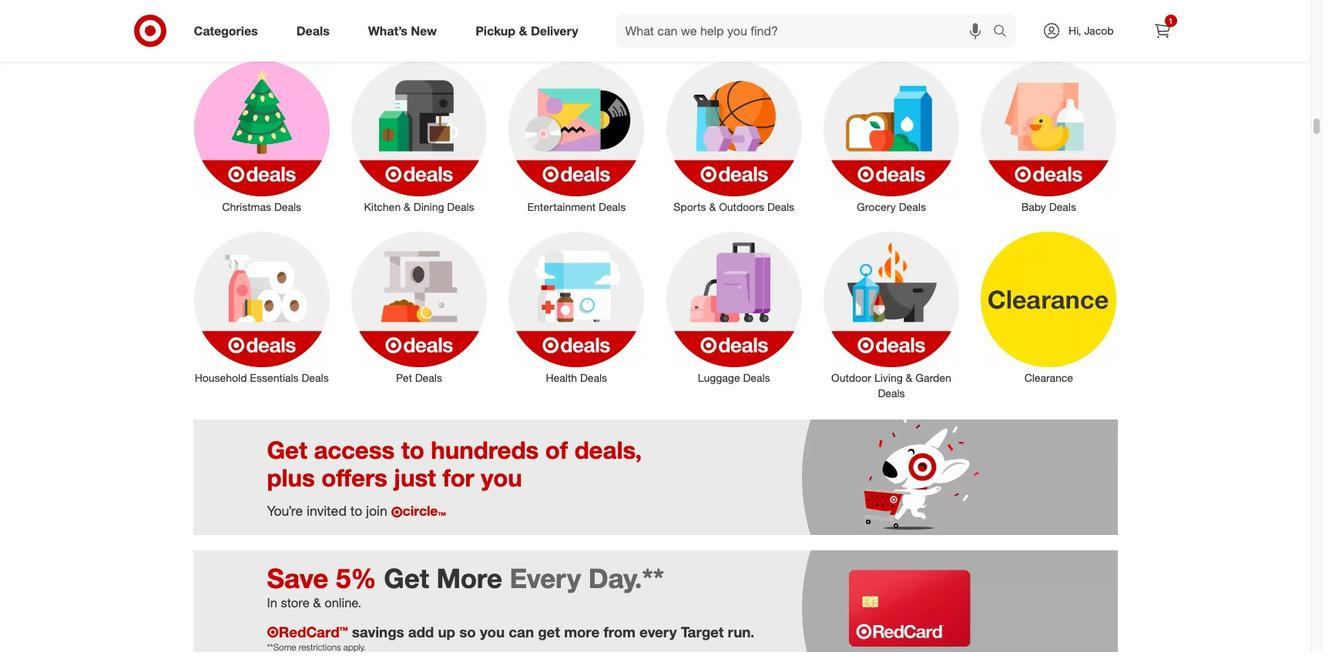 Task type: describe. For each thing, give the bounding box(es) containing it.
¬
[[267, 624, 279, 641]]

essentials
[[250, 372, 299, 385]]

you're
[[267, 503, 303, 519]]

run.
[[728, 624, 755, 641]]

grocery deals link
[[813, 58, 970, 215]]

pickup & delivery
[[476, 23, 578, 38]]

entertainment
[[528, 200, 596, 214]]

join
[[366, 503, 388, 519]]

deals inside deals link
[[297, 23, 330, 38]]

what's new link
[[355, 14, 456, 48]]

deals,
[[575, 435, 642, 464]]

shop
[[543, 12, 612, 47]]

categories
[[194, 23, 258, 38]]

to for join
[[350, 503, 362, 519]]

online.
[[325, 596, 362, 611]]

baby
[[1022, 200, 1047, 214]]

& for sports
[[709, 200, 716, 214]]

christmas deals
[[222, 200, 301, 214]]

deals inside health deals link
[[580, 372, 607, 385]]

what's new
[[368, 23, 437, 38]]

™
[[438, 509, 446, 526]]

living
[[875, 372, 903, 385]]

new
[[411, 23, 437, 38]]

entertainment deals link
[[498, 58, 656, 215]]

day.**
[[589, 563, 664, 595]]

health
[[546, 372, 577, 385]]

savings
[[352, 624, 404, 641]]

& inside outdoor living & garden deals
[[906, 372, 913, 385]]

deals link
[[283, 14, 349, 48]]

get
[[538, 624, 560, 641]]

categories link
[[181, 14, 277, 48]]

sports & outdoors deals link
[[656, 58, 813, 215]]

for
[[443, 463, 475, 493]]

what's
[[368, 23, 408, 38]]

entertainment deals
[[528, 200, 626, 214]]

deals inside sports & outdoors deals link
[[768, 200, 795, 214]]

luggage deals link
[[656, 229, 813, 386]]

of
[[546, 435, 568, 464]]

more
[[437, 563, 502, 595]]

deals inside outdoor living & garden deals
[[878, 387, 905, 400]]

outdoor living & garden deals
[[832, 372, 952, 400]]

redcard™
[[279, 624, 348, 641]]

so
[[459, 624, 476, 641]]

garden
[[916, 372, 952, 385]]

household essentials deals
[[195, 372, 329, 385]]

hi,
[[1069, 24, 1082, 37]]

deals inside christmas deals link
[[274, 200, 301, 214]]

1
[[1169, 16, 1173, 25]]

plus
[[267, 463, 315, 493]]

grocery deals
[[857, 200, 926, 214]]

from
[[604, 624, 636, 641]]

outdoors
[[719, 200, 765, 214]]

jacob
[[1085, 24, 1114, 37]]

¬ redcard™ savings add up so you can get more from every target run.
[[267, 624, 755, 641]]

can
[[509, 624, 534, 641]]

1 vertical spatial you
[[480, 624, 505, 641]]

deals inside kitchen & dining deals link
[[447, 200, 474, 214]]

outdoor living & garden deals link
[[813, 229, 970, 402]]

save
[[267, 563, 329, 595]]

What can we help you find? suggestions appear below search field
[[616, 14, 997, 48]]

delivery
[[531, 23, 578, 38]]

hi, jacob
[[1069, 24, 1114, 37]]

pet
[[396, 372, 412, 385]]

household essentials deals link
[[183, 229, 341, 386]]

& inside save 5% get more every day.** in store & online.
[[313, 596, 321, 611]]

clearance link
[[970, 229, 1128, 386]]

luggage deals
[[698, 372, 770, 385]]

◎
[[391, 506, 403, 519]]



Task type: locate. For each thing, give the bounding box(es) containing it.
access
[[314, 435, 395, 464]]

up
[[438, 624, 455, 641]]

to for hundreds
[[401, 435, 424, 464]]

0 horizontal spatial to
[[350, 503, 362, 519]]

more right get
[[564, 624, 600, 641]]

0 horizontal spatial get
[[267, 435, 307, 464]]

search
[[987, 24, 1024, 40]]

deals down living
[[878, 387, 905, 400]]

deals right entertainment on the left top of the page
[[599, 200, 626, 214]]

outdoor
[[832, 372, 872, 385]]

deals right 'christmas'
[[274, 200, 301, 214]]

to left the join
[[350, 503, 362, 519]]

deals right grocery
[[899, 200, 926, 214]]

1 vertical spatial more
[[564, 624, 600, 641]]

0 vertical spatial more
[[620, 12, 689, 47]]

luggage
[[698, 372, 740, 385]]

christmas
[[222, 200, 271, 214]]

1 vertical spatial to
[[350, 503, 362, 519]]

store
[[281, 596, 310, 611]]

you right for
[[481, 463, 522, 493]]

hundreds
[[431, 435, 539, 464]]

household
[[195, 372, 247, 385]]

health deals link
[[498, 229, 656, 386]]

0 horizontal spatial more
[[564, 624, 600, 641]]

get up you're
[[267, 435, 307, 464]]

pet deals
[[396, 372, 442, 385]]

dining
[[414, 200, 444, 214]]

deals right baby
[[1050, 200, 1077, 214]]

christmas deals link
[[183, 58, 341, 215]]

deals inside grocery deals link
[[899, 200, 926, 214]]

just
[[394, 463, 436, 493]]

1 horizontal spatial get
[[384, 563, 429, 595]]

you
[[481, 463, 522, 493], [480, 624, 505, 641]]

grocery
[[857, 200, 896, 214]]

to inside get access to hundreds of deals, plus offers just for you
[[401, 435, 424, 464]]

5%
[[336, 563, 377, 595]]

pickup
[[476, 23, 516, 38]]

you're invited to join ◎ circle ™
[[267, 503, 446, 526]]

in
[[267, 596, 277, 611]]

invited
[[307, 503, 347, 519]]

to inside you're invited to join ◎ circle ™
[[350, 503, 362, 519]]

baby deals
[[1022, 200, 1077, 214]]

get
[[267, 435, 307, 464], [384, 563, 429, 595]]

1 link
[[1146, 14, 1180, 48]]

more
[[620, 12, 689, 47], [564, 624, 600, 641]]

add
[[408, 624, 434, 641]]

kitchen
[[364, 200, 401, 214]]

& for pickup
[[519, 23, 528, 38]]

pet deals link
[[341, 229, 498, 386]]

every
[[640, 624, 677, 641]]

get inside save 5% get more every day.** in store & online.
[[384, 563, 429, 595]]

& for kitchen
[[404, 200, 411, 214]]

you inside get access to hundreds of deals, plus offers just for you
[[481, 463, 522, 493]]

deals right dining
[[447, 200, 474, 214]]

& inside sports & outdoors deals link
[[709, 200, 716, 214]]

& right living
[[906, 372, 913, 385]]

deals
[[297, 23, 330, 38], [274, 200, 301, 214], [447, 200, 474, 214], [599, 200, 626, 214], [768, 200, 795, 214], [899, 200, 926, 214], [1050, 200, 1077, 214], [302, 372, 329, 385], [415, 372, 442, 385], [580, 372, 607, 385], [743, 372, 770, 385], [878, 387, 905, 400]]

target
[[681, 624, 724, 641]]

offers
[[322, 463, 387, 493]]

& left dining
[[404, 200, 411, 214]]

save 5% get more every day.** in store & online.
[[267, 563, 664, 611]]

deals
[[696, 12, 768, 47]]

baby deals link
[[970, 58, 1128, 215]]

deals right pet at the bottom of the page
[[415, 372, 442, 385]]

pickup & delivery link
[[463, 14, 598, 48]]

get access to hundreds of deals, plus offers just for you
[[267, 435, 642, 493]]

& right sports
[[709, 200, 716, 214]]

0 vertical spatial you
[[481, 463, 522, 493]]

get right 5%
[[384, 563, 429, 595]]

to
[[401, 435, 424, 464], [350, 503, 362, 519]]

deals inside "baby deals" link
[[1050, 200, 1077, 214]]

0 vertical spatial get
[[267, 435, 307, 464]]

search button
[[987, 14, 1024, 51]]

get inside get access to hundreds of deals, plus offers just for you
[[267, 435, 307, 464]]

1 vertical spatial get
[[384, 563, 429, 595]]

& right pickup
[[519, 23, 528, 38]]

circle
[[403, 503, 438, 519]]

kitchen & dining deals link
[[341, 58, 498, 215]]

deals inside pet deals link
[[415, 372, 442, 385]]

to left for
[[401, 435, 424, 464]]

shop more deals
[[543, 12, 768, 47]]

0 vertical spatial to
[[401, 435, 424, 464]]

deals inside household essentials deals link
[[302, 372, 329, 385]]

more right shop
[[620, 12, 689, 47]]

1 horizontal spatial to
[[401, 435, 424, 464]]

& inside pickup & delivery link
[[519, 23, 528, 38]]

deals inside luggage deals link
[[743, 372, 770, 385]]

1 horizontal spatial more
[[620, 12, 689, 47]]

deals left what's
[[297, 23, 330, 38]]

every
[[510, 563, 581, 595]]

deals right luggage
[[743, 372, 770, 385]]

health deals
[[546, 372, 607, 385]]

you right 'so'
[[480, 624, 505, 641]]

sports & outdoors deals
[[674, 200, 795, 214]]

deals right outdoors at the right top
[[768, 200, 795, 214]]

sports
[[674, 200, 706, 214]]

clearance
[[1025, 372, 1074, 385]]

deals inside entertainment deals link
[[599, 200, 626, 214]]

deals right 'essentials'
[[302, 372, 329, 385]]

& right store
[[313, 596, 321, 611]]

&
[[519, 23, 528, 38], [404, 200, 411, 214], [709, 200, 716, 214], [906, 372, 913, 385], [313, 596, 321, 611]]

kitchen & dining deals
[[364, 200, 474, 214]]

& inside kitchen & dining deals link
[[404, 200, 411, 214]]

deals right 'health'
[[580, 372, 607, 385]]



Task type: vqa. For each thing, say whether or not it's contained in the screenshot.
Save 5% Get More Every Day.** In store & online.
yes



